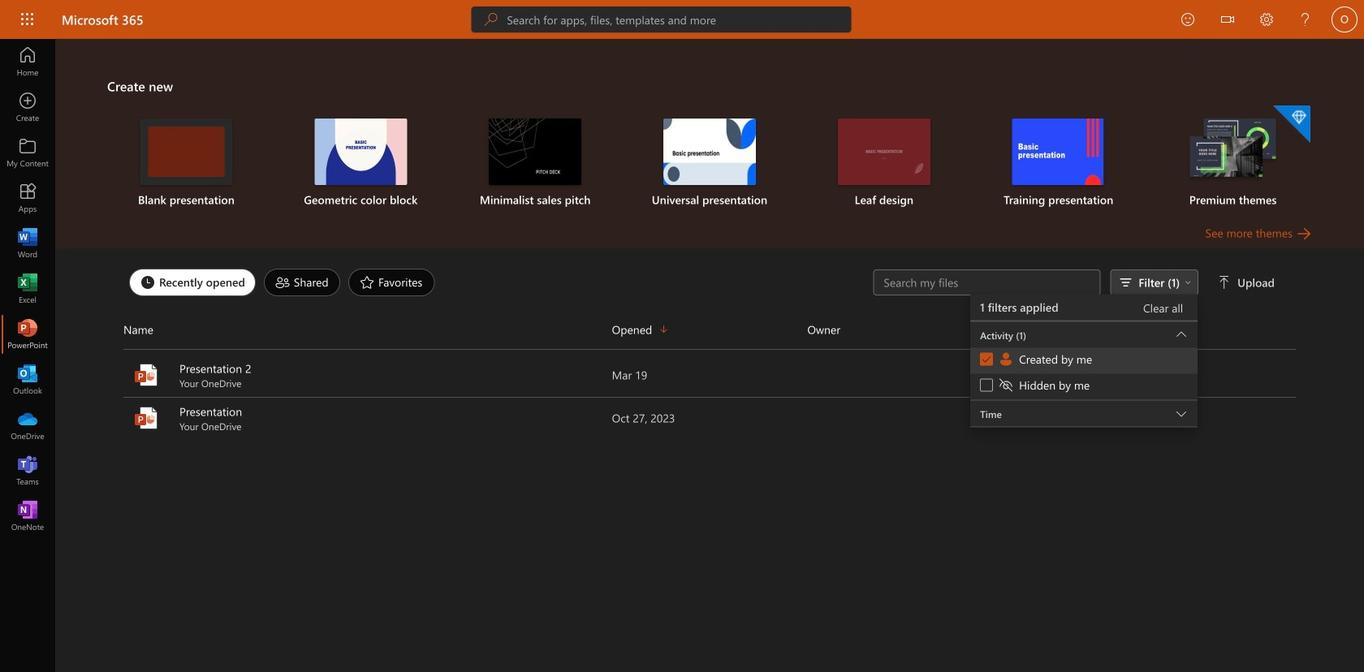 Task type: locate. For each thing, give the bounding box(es) containing it.
powerpoint image up powerpoint image
[[133, 362, 159, 388]]

premium templates diamond image
[[1274, 106, 1311, 143]]

0 horizontal spatial powerpoint image
[[19, 327, 36, 343]]

onenote image
[[19, 509, 36, 525]]

powerpoint image
[[19, 327, 36, 343], [133, 362, 159, 388]]

application
[[0, 39, 1365, 673]]

checkbox item
[[971, 348, 1198, 374], [971, 374, 1198, 400]]

1 tab from the left
[[125, 269, 260, 296]]

universal presentation image
[[664, 119, 756, 185]]

blank presentation element
[[109, 119, 264, 208]]

premium themes element
[[1156, 106, 1311, 208]]

hidden by me element
[[998, 377, 1090, 394]]

universal presentation element
[[632, 119, 787, 208]]

2 menu from the top
[[971, 322, 1198, 401]]

created by me element
[[998, 351, 1093, 368]]

checkbox item down created by me "element"
[[971, 374, 1198, 400]]

tab
[[125, 269, 260, 296], [260, 269, 344, 296], [344, 269, 439, 296]]

training presentation image
[[1013, 119, 1105, 185]]

recently opened element
[[129, 269, 256, 296]]

name presentation 2 cell
[[123, 361, 612, 390]]

training presentation element
[[982, 119, 1137, 208]]

main content
[[55, 39, 1365, 440]]

menu
[[971, 321, 1198, 322], [971, 322, 1198, 401], [971, 348, 1198, 400]]

None search field
[[471, 6, 852, 32]]

0 vertical spatial powerpoint image
[[19, 327, 36, 343]]

list
[[107, 104, 1313, 224]]

1 vertical spatial powerpoint image
[[133, 362, 159, 388]]

navigation
[[0, 39, 55, 539]]

banner
[[0, 0, 1365, 42]]

activity, column 4 of 4 column header
[[1003, 317, 1296, 343]]

3 tab from the left
[[344, 269, 439, 296]]

powerpoint image up outlook image
[[19, 327, 36, 343]]

favorites element
[[348, 269, 435, 296]]

checkbox item up hidden by me element on the right of the page
[[971, 348, 1198, 374]]

my content image
[[19, 145, 36, 161]]

1 horizontal spatial powerpoint image
[[133, 362, 159, 388]]

Search my files text field
[[882, 275, 1092, 291]]

selected__kc7zx image
[[998, 351, 1020, 368]]

tab list
[[125, 265, 874, 301]]

outlook image
[[19, 372, 36, 388]]

row
[[123, 317, 1296, 350]]

geometric color block image
[[315, 119, 407, 185]]



Task type: vqa. For each thing, say whether or not it's contained in the screenshot.
Minimalist sales pitch ELEMENT
yes



Task type: describe. For each thing, give the bounding box(es) containing it.
leaf design image
[[838, 119, 931, 185]]

home image
[[19, 54, 36, 70]]

powerpoint image
[[133, 405, 159, 431]]

leaf design element
[[807, 119, 962, 208]]

excel image
[[19, 281, 36, 297]]

name presentation cell
[[123, 404, 612, 433]]

word image
[[19, 236, 36, 252]]

teams image
[[19, 463, 36, 479]]

1 checkbox item from the top
[[971, 348, 1198, 374]]

2 tab from the left
[[260, 269, 344, 296]]

apps image
[[19, 190, 36, 206]]

premium themes image
[[1187, 119, 1280, 184]]

1 menu from the top
[[971, 321, 1198, 322]]

shared element
[[264, 269, 340, 296]]

3 menu from the top
[[971, 348, 1198, 400]]

2 checkbox item from the top
[[971, 374, 1198, 400]]

onedrive image
[[19, 418, 36, 434]]

displaying 2 out of 11 files. status
[[874, 270, 1279, 431]]

Search box. Suggestions appear as you type. search field
[[507, 6, 852, 32]]

minimalist sales pitch element
[[458, 119, 613, 208]]

powerpoint image inside name presentation 2 cell
[[133, 362, 159, 388]]

create image
[[19, 99, 36, 115]]

geometric color block element
[[283, 119, 438, 208]]

minimalist sales pitch image
[[489, 119, 582, 185]]



